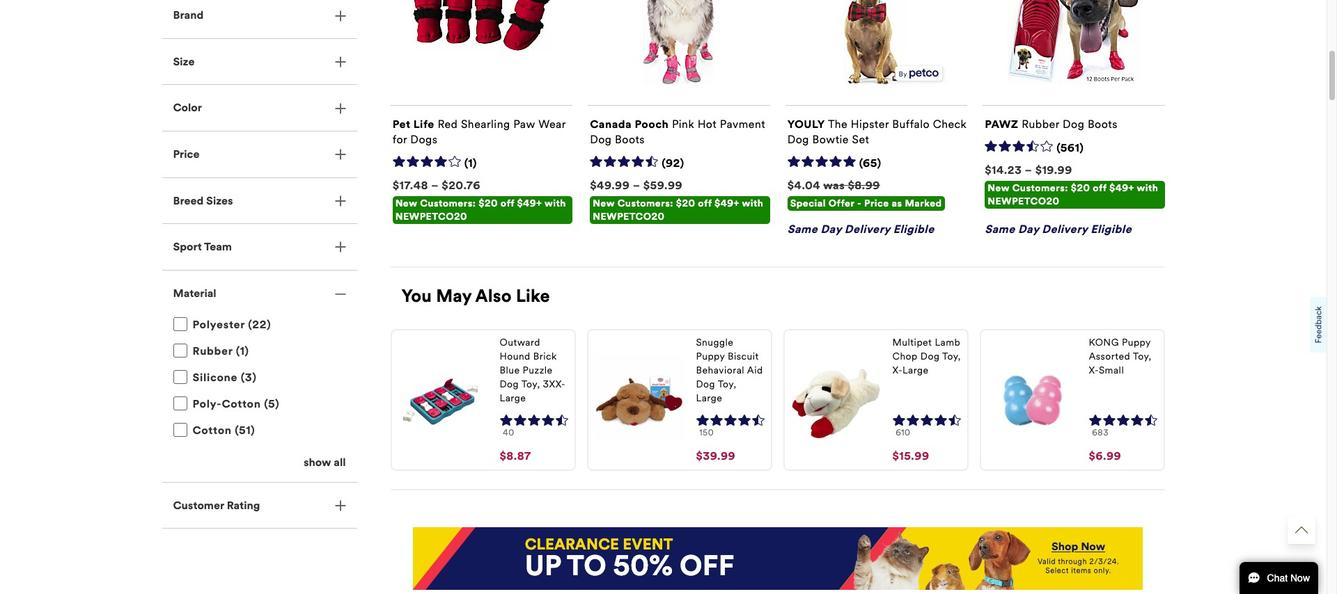 Task type: describe. For each thing, give the bounding box(es) containing it.
wear
[[538, 118, 566, 131]]

1 vertical spatial cotton
[[193, 424, 232, 438]]

silicone
[[193, 371, 238, 385]]

youly
[[787, 118, 825, 131]]

$19.99
[[1035, 163, 1072, 177]]

customers: for $20.76
[[420, 198, 476, 210]]

customers: for $19.99
[[1012, 182, 1068, 194]]

shop now valid through 2/3/24. select items only.
[[1038, 541, 1119, 576]]

2/3/24.
[[1089, 558, 1119, 567]]

2 horizontal spatial dog
[[1063, 118, 1084, 131]]

plus icon 2 image for fifth plus icon 2 dropdown button from the bottom
[[335, 103, 346, 114]]

same day delivery eligible for $19.99
[[985, 223, 1132, 236]]

0 vertical spatial cotton
[[222, 398, 261, 411]]

$8.99
[[848, 179, 880, 192]]

shearling
[[461, 118, 510, 131]]

like
[[516, 286, 550, 307]]

from $14.23 up to $19.99 element
[[985, 163, 1072, 177]]

$14.23 – $19.99 new customers: $20 off $49+ with newpetco20
[[985, 163, 1158, 208]]

with for $59.99
[[742, 198, 764, 210]]

$49+ for $20.76
[[517, 198, 542, 210]]

4 plus icon 2 button from the top
[[162, 132, 357, 177]]

styled arrow button link
[[1288, 517, 1315, 545]]

day for –
[[1018, 223, 1039, 236]]

1 horizontal spatial (1)
[[464, 157, 477, 170]]

$17.48
[[393, 179, 428, 192]]

shop
[[1051, 541, 1078, 554]]

bowtie
[[812, 133, 849, 146]]

$17.48 – $20.76 new customers: $20 off $49+ with newpetco20
[[393, 179, 566, 223]]

special
[[790, 198, 826, 210]]

(51)
[[235, 424, 255, 438]]

3 plus icon 2 button from the top
[[162, 85, 357, 131]]

day for was
[[821, 223, 842, 236]]

$4.04 was $8.99 special offer - price as marked
[[787, 179, 942, 210]]

off
[[680, 549, 734, 584]]

clearance event up to 50% off
[[525, 536, 734, 584]]

(22)
[[248, 318, 271, 332]]

valid
[[1038, 558, 1056, 567]]

same day delivery eligible for $8.99
[[787, 223, 934, 236]]

new for $14.23
[[988, 182, 1010, 194]]

items
[[1071, 567, 1091, 576]]

plus icon 2 image for 2nd plus icon 2 dropdown button from the bottom
[[335, 242, 346, 253]]

dogs
[[410, 133, 438, 146]]

may
[[436, 286, 472, 307]]

all
[[334, 456, 346, 470]]

paw
[[513, 118, 535, 131]]

with for $19.99
[[1137, 182, 1158, 194]]

eligible for $19.99
[[1091, 223, 1132, 236]]

life
[[413, 118, 434, 131]]

1 vertical spatial rubber
[[193, 345, 233, 358]]

(561)
[[1057, 141, 1084, 155]]

dog inside pink hot pavment dog boots
[[590, 133, 612, 146]]

$14.23
[[985, 163, 1022, 177]]

canada
[[590, 118, 632, 131]]

show
[[304, 456, 331, 470]]

newpetco20 for $17.48
[[395, 211, 467, 223]]

eligible for $8.99
[[893, 223, 934, 236]]

the
[[828, 118, 848, 131]]

1 horizontal spatial boots
[[1088, 118, 1118, 131]]

from $49.99 up to $59.99 element
[[590, 179, 683, 192]]

rubber (1)
[[193, 345, 249, 358]]

$20 for $19.99
[[1071, 182, 1090, 194]]

now
[[1081, 541, 1105, 554]]

561 reviews element
[[1057, 141, 1084, 156]]

clearance
[[525, 536, 619, 554]]

was
[[823, 179, 845, 192]]

1 plus icon 2 button from the top
[[162, 0, 357, 38]]

silicone (3)
[[193, 371, 257, 385]]

material
[[173, 287, 216, 300]]

event
[[623, 536, 673, 554]]

scroll to top image
[[1295, 524, 1308, 537]]

(92)
[[662, 157, 684, 170]]

$49.99
[[590, 179, 630, 192]]

show all button
[[304, 456, 346, 471]]

select
[[1045, 567, 1069, 576]]

offer
[[829, 198, 854, 210]]

canada pooch
[[590, 118, 669, 131]]

5 plus icon 2 button from the top
[[162, 178, 357, 224]]

$20 for $20.76
[[479, 198, 498, 210]]

2 plus icon 2 button from the top
[[162, 39, 357, 85]]

6 plus icon 2 button from the top
[[162, 224, 357, 270]]

red shearling paw wear for dogs
[[393, 118, 566, 146]]

also
[[475, 286, 512, 307]]

1 review element
[[464, 157, 477, 171]]

7 plus icon 2 button from the top
[[162, 483, 357, 529]]

same for $4.04
[[787, 223, 818, 236]]

boots inside pink hot pavment dog boots
[[615, 133, 645, 146]]

up
[[525, 549, 561, 584]]

poly-
[[193, 398, 222, 411]]

hot
[[698, 118, 717, 131]]



Task type: locate. For each thing, give the bounding box(es) containing it.
1 horizontal spatial same
[[985, 223, 1015, 236]]

1 same from the left
[[787, 223, 818, 236]]

– right "$14.23"
[[1025, 163, 1032, 177]]

$20 inside $49.99 – $59.99 new customers: $20 off $49+ with newpetco20
[[676, 198, 695, 210]]

(1) up $20.76
[[464, 157, 477, 170]]

1 vertical spatial boots
[[615, 133, 645, 146]]

(5)
[[264, 398, 279, 411]]

1 horizontal spatial eligible
[[1091, 223, 1132, 236]]

eligible down "marked"
[[893, 223, 934, 236]]

– left $59.99
[[633, 179, 640, 192]]

pavment
[[720, 118, 765, 131]]

1 horizontal spatial day
[[1018, 223, 1039, 236]]

$20
[[1071, 182, 1090, 194], [479, 198, 498, 210], [676, 198, 695, 210]]

delivery
[[845, 223, 890, 236], [1042, 223, 1088, 236]]

$49+ inside $49.99 – $59.99 new customers: $20 off $49+ with newpetco20
[[714, 198, 740, 210]]

newpetco20 inside $17.48 – $20.76 new customers: $20 off $49+ with newpetco20
[[395, 211, 467, 223]]

delivery for $8.99
[[845, 223, 890, 236]]

1 horizontal spatial $49+
[[714, 198, 740, 210]]

1 horizontal spatial $20
[[676, 198, 695, 210]]

1 horizontal spatial newpetco20
[[593, 211, 665, 223]]

a cat, a gerbil, and a dog. image
[[852, 528, 1032, 591]]

0 horizontal spatial $49+
[[517, 198, 542, 210]]

pawz
[[985, 118, 1019, 131]]

1 horizontal spatial same day delivery eligible
[[985, 223, 1132, 236]]

1 horizontal spatial dog
[[787, 133, 809, 146]]

1 day from the left
[[821, 223, 842, 236]]

off
[[1093, 182, 1107, 194], [500, 198, 514, 210], [698, 198, 712, 210]]

2 day from the left
[[1018, 223, 1039, 236]]

rubber up the (561)
[[1022, 118, 1059, 131]]

0 horizontal spatial (1)
[[236, 345, 249, 358]]

2 plus icon 2 image from the top
[[335, 56, 346, 68]]

material button
[[162, 271, 357, 316]]

only.
[[1094, 567, 1111, 576]]

$20.76
[[442, 179, 480, 192]]

customers: down from $49.99 up to $59.99 'element'
[[617, 198, 673, 210]]

$49+ inside $14.23 – $19.99 new customers: $20 off $49+ with newpetco20
[[1109, 182, 1134, 194]]

pet
[[393, 118, 410, 131]]

2 horizontal spatial new
[[988, 182, 1010, 194]]

2 horizontal spatial customers:
[[1012, 182, 1068, 194]]

6 plus icon 2 image from the top
[[335, 242, 346, 253]]

customers: inside $14.23 – $19.99 new customers: $20 off $49+ with newpetco20
[[1012, 182, 1068, 194]]

newpetco20 down from $49.99 up to $59.99 'element'
[[593, 211, 665, 223]]

customers: down from $17.48 up to $20.76 element at the top left of page
[[420, 198, 476, 210]]

1 same day delivery eligible from the left
[[787, 223, 934, 236]]

newpetco20 down from $14.23 up to $19.99 element
[[988, 196, 1059, 208]]

boots down "canada pooch"
[[615, 133, 645, 146]]

(65)
[[859, 157, 881, 170]]

hipster
[[851, 118, 889, 131]]

1 vertical spatial (1)
[[236, 345, 249, 358]]

new down "$14.23"
[[988, 182, 1010, 194]]

$20 inside $17.48 – $20.76 new customers: $20 off $49+ with newpetco20
[[479, 198, 498, 210]]

– for $14.23
[[1025, 163, 1032, 177]]

0 horizontal spatial new
[[395, 198, 417, 210]]

5 plus icon 2 image from the top
[[335, 196, 346, 207]]

new for $17.48
[[395, 198, 417, 210]]

$4.04
[[787, 179, 820, 192]]

customers: down from $14.23 up to $19.99 element
[[1012, 182, 1068, 194]]

0 vertical spatial (1)
[[464, 157, 477, 170]]

same down "$14.23"
[[985, 223, 1015, 236]]

0 horizontal spatial eligible
[[893, 223, 934, 236]]

plus icon 2 image
[[335, 10, 346, 21], [335, 56, 346, 68], [335, 103, 346, 114], [335, 149, 346, 160], [335, 196, 346, 207], [335, 242, 346, 253], [335, 501, 346, 512]]

off for $59.99
[[698, 198, 712, 210]]

with inside $14.23 – $19.99 new customers: $20 off $49+ with newpetco20
[[1137, 182, 1158, 194]]

off for $20.76
[[500, 198, 514, 210]]

day down offer
[[821, 223, 842, 236]]

delivery down $14.23 – $19.99 new customers: $20 off $49+ with newpetco20
[[1042, 223, 1088, 236]]

customers: inside $17.48 – $20.76 new customers: $20 off $49+ with newpetco20
[[420, 198, 476, 210]]

shop now link
[[1051, 541, 1105, 554]]

3 plus icon 2 image from the top
[[335, 103, 346, 114]]

newpetco20 inside $49.99 – $59.99 new customers: $20 off $49+ with newpetco20
[[593, 211, 665, 223]]

you may also like
[[401, 286, 550, 307]]

1 horizontal spatial with
[[742, 198, 764, 210]]

– inside $49.99 – $59.99 new customers: $20 off $49+ with newpetco20
[[633, 179, 640, 192]]

dog inside the hipster buffalo check dog bowtie set
[[787, 133, 809, 146]]

rubber up silicone at the bottom left
[[193, 345, 233, 358]]

$49+
[[1109, 182, 1134, 194], [517, 198, 542, 210], [714, 198, 740, 210]]

$20 down $20.76
[[479, 198, 498, 210]]

0 horizontal spatial delivery
[[845, 223, 890, 236]]

plus icon 2 image for first plus icon 2 dropdown button
[[335, 10, 346, 21]]

plus icon 2 image for fourth plus icon 2 dropdown button
[[335, 149, 346, 160]]

dog up the (561)
[[1063, 118, 1084, 131]]

0 horizontal spatial same
[[787, 223, 818, 236]]

new for $49.99
[[593, 198, 615, 210]]

for
[[393, 133, 407, 146]]

0 horizontal spatial day
[[821, 223, 842, 236]]

– for $17.48
[[431, 179, 439, 192]]

pink
[[672, 118, 694, 131]]

0 horizontal spatial boots
[[615, 133, 645, 146]]

cotton up (51)
[[222, 398, 261, 411]]

2 horizontal spatial with
[[1137, 182, 1158, 194]]

as
[[892, 198, 902, 210]]

– inside $14.23 – $19.99 new customers: $20 off $49+ with newpetco20
[[1025, 163, 1032, 177]]

7 plus icon 2 image from the top
[[335, 501, 346, 512]]

$20 inside $14.23 – $19.99 new customers: $20 off $49+ with newpetco20
[[1071, 182, 1090, 194]]

newpetco20 down from $17.48 up to $20.76 element at the top left of page
[[395, 211, 467, 223]]

65 reviews element
[[859, 157, 881, 171]]

same day delivery eligible
[[787, 223, 934, 236], [985, 223, 1132, 236]]

0 vertical spatial rubber
[[1022, 118, 1059, 131]]

plus icon 2 image for second plus icon 2 dropdown button from the top
[[335, 56, 346, 68]]

day
[[821, 223, 842, 236], [1018, 223, 1039, 236]]

2 horizontal spatial off
[[1093, 182, 1107, 194]]

1 horizontal spatial customers:
[[617, 198, 673, 210]]

2 horizontal spatial $20
[[1071, 182, 1090, 194]]

through
[[1058, 558, 1087, 567]]

with inside $17.48 – $20.76 new customers: $20 off $49+ with newpetco20
[[545, 198, 566, 210]]

0 horizontal spatial newpetco20
[[395, 211, 467, 223]]

same day delivery eligible down $14.23 – $19.99 new customers: $20 off $49+ with newpetco20
[[985, 223, 1132, 236]]

from $17.48 up to $20.76 element
[[393, 179, 480, 192]]

92 reviews element
[[662, 157, 684, 171]]

$59.99
[[643, 179, 683, 192]]

–
[[1025, 163, 1032, 177], [431, 179, 439, 192], [633, 179, 640, 192]]

(1) up (3)
[[236, 345, 249, 358]]

eligible down $14.23 – $19.99 new customers: $20 off $49+ with newpetco20
[[1091, 223, 1132, 236]]

– inside $17.48 – $20.76 new customers: $20 off $49+ with newpetco20
[[431, 179, 439, 192]]

1 delivery from the left
[[845, 223, 890, 236]]

plus icon 2 button
[[162, 0, 357, 38], [162, 39, 357, 85], [162, 85, 357, 131], [162, 132, 357, 177], [162, 178, 357, 224], [162, 224, 357, 270], [162, 483, 357, 529]]

customers: inside $49.99 – $59.99 new customers: $20 off $49+ with newpetco20
[[617, 198, 673, 210]]

cotton (51)
[[193, 424, 255, 438]]

$49+ for $19.99
[[1109, 182, 1134, 194]]

– for $49.99
[[633, 179, 640, 192]]

$20 down $19.99
[[1071, 182, 1090, 194]]

set
[[852, 133, 869, 146]]

same day delivery eligible down -
[[787, 223, 934, 236]]

day down from $14.23 up to $19.99 element
[[1018, 223, 1039, 236]]

plus icon 2 image for third plus icon 2 dropdown button from the bottom
[[335, 196, 346, 207]]

same for $14.23
[[985, 223, 1015, 236]]

pooch
[[635, 118, 669, 131]]

eligible
[[893, 223, 934, 236], [1091, 223, 1132, 236]]

2 same from the left
[[985, 223, 1015, 236]]

0 horizontal spatial same day delivery eligible
[[787, 223, 934, 236]]

dog down youly
[[787, 133, 809, 146]]

2 horizontal spatial –
[[1025, 163, 1032, 177]]

pawz rubber dog boots
[[985, 118, 1118, 131]]

boots
[[1088, 118, 1118, 131], [615, 133, 645, 146]]

0 horizontal spatial rubber
[[193, 345, 233, 358]]

(3)
[[241, 371, 257, 385]]

2 horizontal spatial $49+
[[1109, 182, 1134, 194]]

newpetco20 inside $14.23 – $19.99 new customers: $20 off $49+ with newpetco20
[[988, 196, 1059, 208]]

$49.99 – $59.99 new customers: $20 off $49+ with newpetco20
[[590, 179, 764, 223]]

show all
[[304, 456, 346, 470]]

poly-cotton (5)
[[193, 398, 279, 411]]

to
[[567, 549, 606, 584]]

you
[[401, 286, 432, 307]]

2 delivery from the left
[[1042, 223, 1088, 236]]

with inside $49.99 – $59.99 new customers: $20 off $49+ with newpetco20
[[742, 198, 764, 210]]

-
[[857, 198, 862, 210]]

2 horizontal spatial newpetco20
[[988, 196, 1059, 208]]

rubber
[[1022, 118, 1059, 131], [193, 345, 233, 358]]

$20 for $59.99
[[676, 198, 695, 210]]

same down the special
[[787, 223, 818, 236]]

newpetco20 for $14.23
[[988, 196, 1059, 208]]

cotton
[[222, 398, 261, 411], [193, 424, 232, 438]]

$20 down $59.99
[[676, 198, 695, 210]]

customers:
[[1012, 182, 1068, 194], [420, 198, 476, 210], [617, 198, 673, 210]]

price
[[864, 198, 889, 210]]

off inside $14.23 – $19.99 new customers: $20 off $49+ with newpetco20
[[1093, 182, 1107, 194]]

0 horizontal spatial with
[[545, 198, 566, 210]]

0 horizontal spatial –
[[431, 179, 439, 192]]

boots up $14.23 – $19.99 new customers: $20 off $49+ with newpetco20
[[1088, 118, 1118, 131]]

off inside $49.99 – $59.99 new customers: $20 off $49+ with newpetco20
[[698, 198, 712, 210]]

50%
[[613, 549, 673, 584]]

newpetco20 for $49.99
[[593, 211, 665, 223]]

2 eligible from the left
[[1091, 223, 1132, 236]]

customers: for $59.99
[[617, 198, 673, 210]]

pet life
[[393, 118, 434, 131]]

same
[[787, 223, 818, 236], [985, 223, 1015, 236]]

1 horizontal spatial rubber
[[1022, 118, 1059, 131]]

$49+ for $59.99
[[714, 198, 740, 210]]

polyester (22)
[[193, 318, 271, 332]]

(1)
[[464, 157, 477, 170], [236, 345, 249, 358]]

delivery for $19.99
[[1042, 223, 1088, 236]]

cotton down "poly-"
[[193, 424, 232, 438]]

check
[[933, 118, 967, 131]]

2 same day delivery eligible from the left
[[985, 223, 1132, 236]]

the hipster buffalo check dog bowtie set
[[787, 118, 967, 146]]

with for $20.76
[[545, 198, 566, 210]]

new down $17.48
[[395, 198, 417, 210]]

buffalo
[[892, 118, 930, 131]]

pink hot pavment dog boots
[[590, 118, 765, 146]]

– right $17.48
[[431, 179, 439, 192]]

plus icon 2 image for 1st plus icon 2 dropdown button from the bottom of the page
[[335, 501, 346, 512]]

off inside $17.48 – $20.76 new customers: $20 off $49+ with newpetco20
[[500, 198, 514, 210]]

0 horizontal spatial dog
[[590, 133, 612, 146]]

marked
[[905, 198, 942, 210]]

dog down "canada"
[[590, 133, 612, 146]]

0 horizontal spatial customers:
[[420, 198, 476, 210]]

polyester
[[193, 318, 245, 332]]

1 eligible from the left
[[893, 223, 934, 236]]

new
[[988, 182, 1010, 194], [395, 198, 417, 210], [593, 198, 615, 210]]

new inside $17.48 – $20.76 new customers: $20 off $49+ with newpetco20
[[395, 198, 417, 210]]

0 vertical spatial boots
[[1088, 118, 1118, 131]]

$49+ inside $17.48 – $20.76 new customers: $20 off $49+ with newpetco20
[[517, 198, 542, 210]]

0 horizontal spatial $20
[[479, 198, 498, 210]]

new inside $49.99 – $59.99 new customers: $20 off $49+ with newpetco20
[[593, 198, 615, 210]]

1 horizontal spatial new
[[593, 198, 615, 210]]

delivery down -
[[845, 223, 890, 236]]

1 horizontal spatial off
[[698, 198, 712, 210]]

red
[[438, 118, 458, 131]]

new down $49.99
[[593, 198, 615, 210]]

1 plus icon 2 image from the top
[[335, 10, 346, 21]]

4 plus icon 2 image from the top
[[335, 149, 346, 160]]

off for $19.99
[[1093, 182, 1107, 194]]

new inside $14.23 – $19.99 new customers: $20 off $49+ with newpetco20
[[988, 182, 1010, 194]]

1 horizontal spatial delivery
[[1042, 223, 1088, 236]]

0 horizontal spatial off
[[500, 198, 514, 210]]

1 horizontal spatial –
[[633, 179, 640, 192]]

with
[[1137, 182, 1158, 194], [545, 198, 566, 210], [742, 198, 764, 210]]



Task type: vqa. For each thing, say whether or not it's contained in the screenshot.
right an
no



